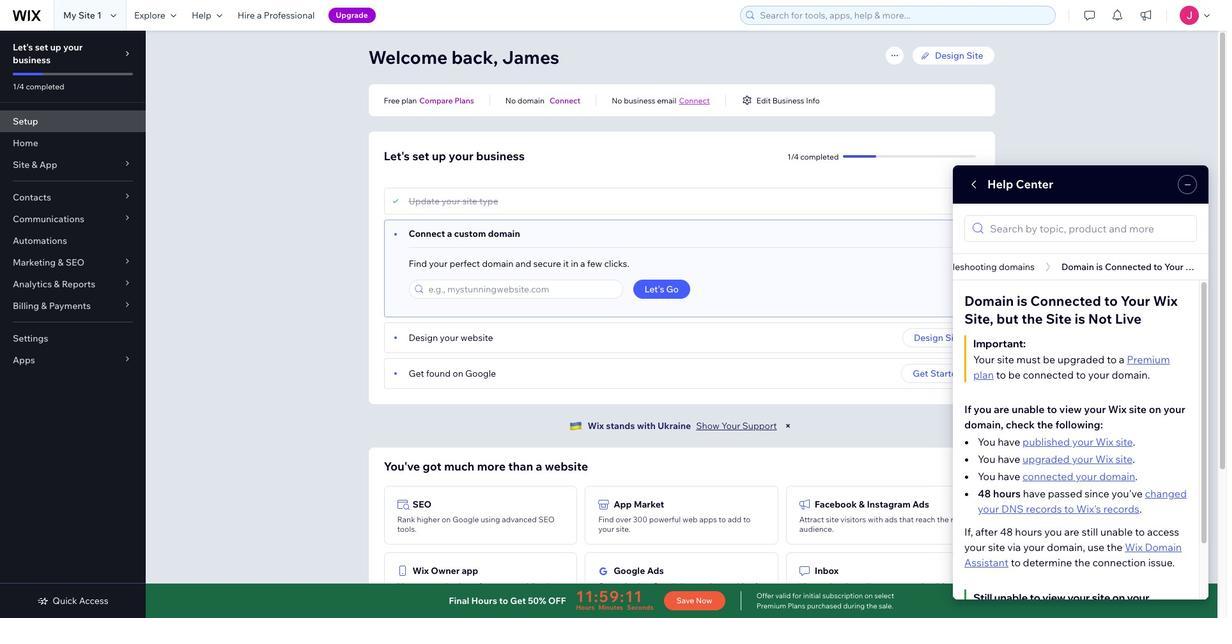Task type: locate. For each thing, give the bounding box(es) containing it.
1 horizontal spatial seo
[[413, 499, 432, 511]]

1 horizontal spatial set
[[412, 149, 429, 164]]

1 horizontal spatial website
[[545, 460, 588, 474]]

let's set up your business
[[13, 42, 83, 66], [384, 149, 525, 164]]

0 horizontal spatial 1/4
[[13, 82, 24, 91]]

1 vertical spatial the
[[867, 602, 877, 611]]

1 vertical spatial let's set up your business
[[384, 149, 525, 164]]

site inside attract site visitors with ads that reach the right audience.
[[826, 515, 839, 525]]

your inside let's set up your business
[[63, 42, 83, 53]]

help button
[[184, 0, 230, 31]]

0 horizontal spatial ads
[[647, 566, 664, 577]]

0 vertical spatial for
[[755, 582, 765, 591]]

settings link
[[0, 328, 146, 350]]

ads up reach
[[913, 499, 929, 511]]

1 horizontal spatial 1/4 completed
[[787, 152, 839, 161]]

1 horizontal spatial connect
[[550, 96, 581, 105]]

0 horizontal spatial for
[[755, 582, 765, 591]]

with right stands
[[637, 421, 656, 432]]

find
[[409, 258, 427, 270], [598, 515, 614, 525]]

0 vertical spatial visitors
[[841, 515, 866, 525]]

0 horizontal spatial the
[[867, 602, 877, 611]]

2 connect link from the left
[[679, 95, 710, 106]]

1/4 completed down info
[[787, 152, 839, 161]]

messages
[[873, 582, 909, 591]]

wix left stands
[[588, 421, 604, 432]]

few
[[587, 258, 602, 270]]

0 horizontal spatial hours
[[471, 596, 497, 607]]

completed up setup
[[26, 82, 64, 91]]

on inside rank higher on google using advanced seo tools.
[[442, 515, 451, 525]]

2 no from the left
[[612, 96, 622, 105]]

up inside sidebar element
[[50, 42, 61, 53]]

0 vertical spatial design site
[[935, 50, 983, 61]]

2 horizontal spatial let's
[[645, 284, 664, 295]]

1 horizontal spatial no
[[612, 96, 622, 105]]

& left final at the bottom of the page
[[442, 591, 447, 601]]

a inside "link"
[[257, 10, 262, 21]]

1/4 down 'business'
[[787, 152, 799, 161]]

you've
[[384, 460, 420, 474]]

connect right email
[[679, 96, 710, 105]]

your up "final hours to get 50% off"
[[498, 582, 514, 591]]

0 vertical spatial app
[[39, 159, 57, 171]]

& inside popup button
[[54, 279, 60, 290]]

visitors
[[841, 515, 866, 525], [414, 591, 440, 601]]

1 horizontal spatial completed
[[801, 152, 839, 161]]

setup
[[13, 116, 38, 127]]

let's set up your business down "my"
[[13, 42, 83, 66]]

and up offer valid for initial subscription on select premium plans purchased during the sale.
[[819, 582, 832, 591]]

get left the found
[[409, 368, 424, 380]]

for
[[755, 582, 765, 591], [793, 592, 802, 601]]

wix stands with ukraine show your support
[[588, 421, 777, 432]]

on down all
[[865, 592, 873, 601]]

visitors down facebook
[[841, 515, 866, 525]]

professional
[[264, 10, 315, 21]]

1 horizontal spatial find
[[598, 515, 614, 525]]

quick access button
[[37, 596, 108, 607]]

0 vertical spatial wix
[[588, 421, 604, 432]]

2 more. from the left
[[847, 591, 867, 601]]

business inside manage your business from your mobile, chat with visitors & more.
[[446, 582, 477, 591]]

more. down app
[[448, 591, 469, 601]]

1 vertical spatial for
[[793, 592, 802, 601]]

plans right compare
[[455, 96, 474, 105]]

1 vertical spatial completed
[[801, 152, 839, 161]]

0 horizontal spatial more.
[[448, 591, 469, 601]]

& up analytics & reports in the top of the page
[[58, 257, 64, 268]]

let's inside button
[[645, 284, 664, 295]]

domain down james
[[518, 96, 545, 105]]

get left started
[[913, 368, 929, 380]]

0 horizontal spatial up
[[50, 42, 61, 53]]

0 horizontal spatial connect
[[409, 228, 445, 240]]

& up 'during'
[[840, 591, 845, 601]]

1 horizontal spatial chat
[[822, 591, 838, 601]]

and left secure
[[516, 258, 531, 270]]

1 vertical spatial find
[[598, 515, 614, 525]]

save now button
[[664, 592, 725, 611]]

visitors down the owner
[[414, 591, 440, 601]]

1 vertical spatial app
[[614, 499, 632, 511]]

find left perfect
[[409, 258, 427, 270]]

site inside button
[[946, 332, 962, 344]]

0 horizontal spatial visitors
[[414, 591, 440, 601]]

plans down valid
[[788, 602, 806, 611]]

the left sale.
[[867, 602, 877, 611]]

2 vertical spatial domain
[[482, 258, 514, 270]]

business up seconds
[[635, 591, 667, 601]]

started
[[931, 368, 962, 380]]

0 horizontal spatial 1/4 completed
[[13, 82, 64, 91]]

0 horizontal spatial no
[[506, 96, 516, 105]]

on right higher
[[442, 515, 451, 525]]

find inside find over 300 powerful web apps to add to your site.
[[598, 515, 614, 525]]

1 more. from the left
[[448, 591, 469, 601]]

& inside popup button
[[32, 159, 37, 171]]

during
[[843, 602, 865, 611]]

with left final at the bottom of the page
[[397, 591, 413, 601]]

2 vertical spatial with
[[397, 591, 413, 601]]

google inside rank higher on google using advanced seo tools.
[[453, 515, 479, 525]]

300
[[633, 515, 648, 525]]

seo inside rank higher on google using advanced seo tools.
[[539, 515, 555, 525]]

no for no business email
[[612, 96, 622, 105]]

attract site visitors with ads that reach the right audience.
[[800, 515, 968, 534]]

website up 'get found on google'
[[461, 332, 493, 344]]

0 vertical spatial website
[[461, 332, 493, 344]]

ads up get noticed on google by people searching for what your business offers.
[[647, 566, 664, 577]]

get for get noticed on google by people searching for what your business offers.
[[598, 582, 612, 591]]

0 vertical spatial completed
[[26, 82, 64, 91]]

domain right perfect
[[482, 258, 514, 270]]

connect down james
[[550, 96, 581, 105]]

plans
[[455, 96, 474, 105], [788, 602, 806, 611]]

1 horizontal spatial ads
[[913, 499, 929, 511]]

0 vertical spatial 1/4 completed
[[13, 82, 64, 91]]

a left custom
[[447, 228, 452, 240]]

1 connect link from the left
[[550, 95, 581, 106]]

& left the reports
[[54, 279, 60, 290]]

hours down from
[[471, 596, 497, 607]]

google left by
[[653, 582, 679, 591]]

domain
[[518, 96, 545, 105], [488, 228, 520, 240], [482, 258, 514, 270]]

market
[[634, 499, 664, 511]]

design site inside button
[[914, 332, 962, 344]]

0 horizontal spatial with
[[397, 591, 413, 601]]

site down facebook
[[826, 515, 839, 525]]

on for higher
[[442, 515, 451, 525]]

1 horizontal spatial the
[[937, 515, 949, 525]]

google left using
[[453, 515, 479, 525]]

to left 50%
[[499, 596, 508, 607]]

apps
[[13, 355, 35, 366]]

0 horizontal spatial plans
[[455, 96, 474, 105]]

rank
[[397, 515, 415, 525]]

get noticed on google by people searching for what your business offers.
[[598, 582, 765, 601]]

site left type
[[462, 196, 477, 207]]

0 vertical spatial let's set up your business
[[13, 42, 83, 66]]

quick
[[53, 596, 77, 607]]

custom
[[454, 228, 486, 240]]

0 horizontal spatial seo
[[66, 257, 84, 268]]

1 vertical spatial 1/4 completed
[[787, 152, 839, 161]]

google
[[465, 368, 496, 380], [453, 515, 479, 525], [614, 566, 645, 577], [653, 582, 679, 591]]

&
[[32, 159, 37, 171], [58, 257, 64, 268], [54, 279, 60, 290], [41, 300, 47, 312], [859, 499, 865, 511], [442, 591, 447, 601], [840, 591, 845, 601]]

connect link right email
[[679, 95, 710, 106]]

free
[[384, 96, 400, 105]]

completed down info
[[801, 152, 839, 161]]

now
[[696, 596, 713, 606]]

1 horizontal spatial hours
[[576, 604, 595, 612]]

the left right
[[937, 515, 949, 525]]

and left activity
[[910, 582, 924, 591]]

1 horizontal spatial 1/4
[[787, 152, 799, 161]]

1 horizontal spatial plans
[[788, 602, 806, 611]]

connect link for no business email connect
[[679, 95, 710, 106]]

let's go
[[645, 284, 679, 295]]

google inside get noticed on google by people searching for what your business offers.
[[653, 582, 679, 591]]

0 horizontal spatial site
[[462, 196, 477, 207]]

your down "my"
[[63, 42, 83, 53]]

0 horizontal spatial and
[[516, 258, 531, 270]]

noticed
[[613, 582, 640, 591]]

no left email
[[612, 96, 622, 105]]

your
[[722, 421, 741, 432]]

0 vertical spatial let's
[[13, 42, 33, 53]]

attract
[[800, 515, 824, 525]]

& for marketing
[[58, 257, 64, 268]]

business up final at the bottom of the page
[[446, 582, 477, 591]]

1 vertical spatial plans
[[788, 602, 806, 611]]

let's set up your business up update your site type
[[384, 149, 525, 164]]

0 horizontal spatial website
[[461, 332, 493, 344]]

your inside get noticed on google by people searching for what your business offers.
[[618, 591, 634, 601]]

design up get started button
[[914, 332, 944, 344]]

find over 300 powerful web apps to add to your site.
[[598, 515, 751, 534]]

with down facebook & instagram ads
[[868, 515, 883, 525]]

view
[[800, 582, 817, 591]]

1 vertical spatial let's
[[384, 149, 410, 164]]

1 horizontal spatial let's set up your business
[[384, 149, 525, 164]]

hours left minutes
[[576, 604, 595, 612]]

edit
[[757, 96, 771, 105]]

by
[[681, 582, 690, 591]]

1 vertical spatial wix
[[413, 566, 429, 577]]

on down "google ads" on the bottom right of page
[[642, 582, 651, 591]]

0 horizontal spatial connect link
[[550, 95, 581, 106]]

2 horizontal spatial with
[[868, 515, 883, 525]]

for right valid
[[793, 592, 802, 601]]

0 horizontal spatial wix
[[413, 566, 429, 577]]

2 horizontal spatial seo
[[539, 515, 555, 525]]

0 horizontal spatial let's set up your business
[[13, 42, 83, 66]]

get
[[409, 368, 424, 380], [913, 368, 929, 380], [598, 582, 612, 591], [510, 596, 526, 607]]

let's
[[13, 42, 33, 53], [384, 149, 410, 164], [645, 284, 664, 295]]

more. inside manage your business from your mobile, chat with visitors & more.
[[448, 591, 469, 601]]

google up noticed
[[614, 566, 645, 577]]

up
[[50, 42, 61, 53], [432, 149, 446, 164]]

app down home link
[[39, 159, 57, 171]]

chat up purchased in the bottom of the page
[[822, 591, 838, 601]]

update
[[409, 196, 440, 207]]

1 vertical spatial with
[[868, 515, 883, 525]]

1/4 completed up setup
[[13, 82, 64, 91]]

for up offer
[[755, 582, 765, 591]]

initial
[[803, 592, 821, 601]]

seo up higher
[[413, 499, 432, 511]]

connect link down james
[[550, 95, 581, 106]]

0 horizontal spatial find
[[409, 258, 427, 270]]

business inside let's set up your business
[[13, 54, 51, 66]]

1/4 up setup
[[13, 82, 24, 91]]

save
[[677, 596, 694, 606]]

design inside button
[[914, 332, 944, 344]]

11:59:11
[[576, 587, 643, 607]]

& right billing
[[41, 300, 47, 312]]

seo down automations link
[[66, 257, 84, 268]]

app up over
[[614, 499, 632, 511]]

no business email connect
[[612, 96, 710, 105]]

0 vertical spatial find
[[409, 258, 427, 270]]

apps
[[700, 515, 717, 525]]

get for get started
[[913, 368, 929, 380]]

domain up the find your perfect domain and secure it in a few clicks. in the top of the page
[[488, 228, 520, 240]]

site & app button
[[0, 154, 146, 176]]

to left all
[[854, 582, 861, 591]]

business up setup
[[13, 54, 51, 66]]

find left over
[[598, 515, 614, 525]]

& down home
[[32, 159, 37, 171]]

more
[[477, 460, 506, 474]]

seo right advanced
[[539, 515, 555, 525]]

on inside get noticed on google by people searching for what your business offers.
[[642, 582, 651, 591]]

email
[[657, 96, 677, 105]]

1 vertical spatial design site
[[914, 332, 962, 344]]

offers.
[[669, 591, 691, 601]]

your right the what
[[618, 591, 634, 601]]

0 horizontal spatial let's
[[13, 42, 33, 53]]

connect link for no domain connect
[[550, 95, 581, 106]]

1 no from the left
[[506, 96, 516, 105]]

0 horizontal spatial app
[[39, 159, 57, 171]]

1 vertical spatial 1/4
[[787, 152, 799, 161]]

google right the found
[[465, 368, 496, 380]]

1 horizontal spatial visitors
[[841, 515, 866, 525]]

0 vertical spatial ads
[[913, 499, 929, 511]]

right
[[951, 515, 968, 525]]

it
[[563, 258, 569, 270]]

google for higher
[[453, 515, 479, 525]]

reach
[[916, 515, 936, 525]]

on right the found
[[453, 368, 463, 380]]

chat inside view and reply to all messages and activity via email, chat & more.
[[822, 591, 838, 601]]

google for found
[[465, 368, 496, 380]]

connect down update
[[409, 228, 445, 240]]

1 horizontal spatial wix
[[588, 421, 604, 432]]

google for noticed
[[653, 582, 679, 591]]

get started
[[913, 368, 962, 380]]

contacts
[[13, 192, 51, 203]]

2 vertical spatial let's
[[645, 284, 664, 295]]

0 vertical spatial seo
[[66, 257, 84, 268]]

marketing
[[13, 257, 56, 268]]

hire a professional link
[[230, 0, 323, 31]]

1 horizontal spatial for
[[793, 592, 802, 601]]

1 horizontal spatial with
[[637, 421, 656, 432]]

your up 'get found on google'
[[440, 332, 459, 344]]

& right facebook
[[859, 499, 865, 511]]

sale.
[[879, 602, 894, 611]]

the inside offer valid for initial subscription on select premium plans purchased during the sale.
[[867, 602, 877, 611]]

communications button
[[0, 208, 146, 230]]

business left email
[[624, 96, 656, 105]]

1 horizontal spatial more.
[[847, 591, 867, 601]]

contacts button
[[0, 187, 146, 208]]

analytics & reports
[[13, 279, 95, 290]]

1 vertical spatial visitors
[[414, 591, 440, 601]]

1 vertical spatial website
[[545, 460, 588, 474]]

1 vertical spatial site
[[826, 515, 839, 525]]

1 horizontal spatial up
[[432, 149, 446, 164]]

1 vertical spatial up
[[432, 149, 446, 164]]

higher
[[417, 515, 440, 525]]

1 vertical spatial domain
[[488, 228, 520, 240]]

get inside get noticed on google by people searching for what your business offers.
[[598, 582, 612, 591]]

0 vertical spatial up
[[50, 42, 61, 53]]

a
[[257, 10, 262, 21], [447, 228, 452, 240], [580, 258, 585, 270], [536, 460, 542, 474]]

0 vertical spatial set
[[35, 42, 48, 53]]

1 vertical spatial set
[[412, 149, 429, 164]]

to right add
[[743, 515, 751, 525]]

get inside button
[[913, 368, 929, 380]]

with
[[637, 421, 656, 432], [868, 515, 883, 525], [397, 591, 413, 601]]

no down james
[[506, 96, 516, 105]]

let's inside let's set up your business
[[13, 42, 33, 53]]

completed
[[26, 82, 64, 91], [801, 152, 839, 161]]

more. up 'during'
[[847, 591, 867, 601]]

design
[[935, 50, 965, 61], [409, 332, 438, 344], [914, 332, 944, 344]]

website right than
[[545, 460, 588, 474]]

hours inside the 11:59:11 hours minutes seconds
[[576, 604, 595, 612]]

0 vertical spatial 1/4
[[13, 82, 24, 91]]

get left noticed
[[598, 582, 612, 591]]

chat up off
[[543, 582, 559, 591]]

1 vertical spatial seo
[[413, 499, 432, 511]]

app
[[39, 159, 57, 171], [614, 499, 632, 511]]

0 horizontal spatial completed
[[26, 82, 64, 91]]

1 horizontal spatial site
[[826, 515, 839, 525]]

0 vertical spatial the
[[937, 515, 949, 525]]

design site
[[935, 50, 983, 61], [914, 332, 962, 344]]

2 vertical spatial seo
[[539, 515, 555, 525]]

a right hire at top
[[257, 10, 262, 21]]

wix up the manage
[[413, 566, 429, 577]]

your left site.
[[598, 525, 614, 534]]

0 horizontal spatial chat
[[543, 582, 559, 591]]



Task type: vqa. For each thing, say whether or not it's contained in the screenshot.
Compare Plans link
yes



Task type: describe. For each thing, give the bounding box(es) containing it.
business inside get noticed on google by people searching for what your business offers.
[[635, 591, 667, 601]]

with inside manage your business from your mobile, chat with visitors & more.
[[397, 591, 413, 601]]

perfect
[[450, 258, 480, 270]]

design site button
[[903, 329, 974, 348]]

visitors inside manage your business from your mobile, chat with visitors & more.
[[414, 591, 440, 601]]

secure
[[533, 258, 561, 270]]

activity
[[926, 582, 952, 591]]

wix for wix stands with ukraine show your support
[[588, 421, 604, 432]]

the inside attract site visitors with ads that reach the right audience.
[[937, 515, 949, 525]]

automations
[[13, 235, 67, 247]]

web
[[683, 515, 698, 525]]

found
[[426, 368, 451, 380]]

my
[[63, 10, 76, 21]]

1/4 completed inside sidebar element
[[13, 82, 64, 91]]

app market
[[614, 499, 664, 511]]

searching
[[718, 582, 753, 591]]

free plan compare plans
[[384, 96, 474, 105]]

& for analytics
[[54, 279, 60, 290]]

billing
[[13, 300, 39, 312]]

to inside view and reply to all messages and activity via email, chat & more.
[[854, 582, 861, 591]]

advanced
[[502, 515, 537, 525]]

premium
[[757, 602, 786, 611]]

hire a professional
[[238, 10, 315, 21]]

ukraine
[[658, 421, 691, 432]]

home
[[13, 137, 38, 149]]

people
[[692, 582, 717, 591]]

for inside get noticed on google by people searching for what your business offers.
[[755, 582, 765, 591]]

wix for wix owner app
[[413, 566, 429, 577]]

show your support button
[[696, 421, 777, 432]]

billing & payments
[[13, 300, 91, 312]]

got
[[423, 460, 442, 474]]

tools.
[[397, 525, 417, 534]]

0 vertical spatial site
[[462, 196, 477, 207]]

1 horizontal spatial app
[[614, 499, 632, 511]]

site & app
[[13, 159, 57, 171]]

rank higher on google using advanced seo tools.
[[397, 515, 555, 534]]

your inside find over 300 powerful web apps to add to your site.
[[598, 525, 614, 534]]

powerful
[[649, 515, 681, 525]]

in
[[571, 258, 578, 270]]

type
[[479, 196, 498, 207]]

app
[[462, 566, 478, 577]]

edit business info
[[757, 96, 820, 105]]

communications
[[13, 214, 84, 225]]

business up type
[[476, 149, 525, 164]]

facebook
[[815, 499, 857, 511]]

1/4 inside sidebar element
[[13, 82, 24, 91]]

1 horizontal spatial let's
[[384, 149, 410, 164]]

apps button
[[0, 350, 146, 371]]

inbox
[[815, 566, 839, 577]]

design down search for tools, apps, help & more... field
[[935, 50, 965, 61]]

get for get found on google
[[409, 368, 424, 380]]

no domain connect
[[506, 96, 581, 105]]

0 vertical spatial plans
[[455, 96, 474, 105]]

set inside sidebar element
[[35, 42, 48, 53]]

setup link
[[0, 111, 146, 132]]

via
[[953, 582, 964, 591]]

plans inside offer valid for initial subscription on select premium plans purchased during the sale.
[[788, 602, 806, 611]]

you've got much more than a website
[[384, 460, 588, 474]]

to left add
[[719, 515, 726, 525]]

welcome back, james
[[369, 46, 560, 68]]

save now
[[677, 596, 713, 606]]

site.
[[616, 525, 631, 534]]

google ads
[[614, 566, 664, 577]]

audience.
[[800, 525, 834, 534]]

seo inside dropdown button
[[66, 257, 84, 268]]

show
[[696, 421, 720, 432]]

sidebar element
[[0, 31, 146, 619]]

on inside offer valid for initial subscription on select premium plans purchased during the sale.
[[865, 592, 873, 601]]

1 vertical spatial ads
[[647, 566, 664, 577]]

update your site type
[[409, 196, 498, 207]]

select
[[875, 592, 894, 601]]

back,
[[452, 46, 498, 68]]

manage
[[397, 582, 426, 591]]

on for found
[[453, 368, 463, 380]]

get down mobile,
[[510, 596, 526, 607]]

& for billing
[[41, 300, 47, 312]]

a right than
[[536, 460, 542, 474]]

no for no domain
[[506, 96, 516, 105]]

find your perfect domain and secure it in a few clicks.
[[409, 258, 630, 270]]

go
[[666, 284, 679, 295]]

compare plans link
[[420, 95, 474, 106]]

with inside attract site visitors with ads that reach the right audience.
[[868, 515, 883, 525]]

2 horizontal spatial and
[[910, 582, 924, 591]]

e.g., mystunningwebsite.com field
[[425, 281, 618, 299]]

final hours to get 50% off
[[449, 596, 566, 607]]

compare
[[420, 96, 453, 105]]

your right update
[[442, 196, 460, 207]]

0 vertical spatial with
[[637, 421, 656, 432]]

automations link
[[0, 230, 146, 252]]

& inside view and reply to all messages and activity via email, chat & more.
[[840, 591, 845, 601]]

a right in
[[580, 258, 585, 270]]

offer
[[757, 592, 774, 601]]

let's set up your business inside sidebar element
[[13, 42, 83, 66]]

find for find over 300 powerful web apps to add to your site.
[[598, 515, 614, 525]]

hours for final
[[471, 596, 497, 607]]

view and reply to all messages and activity via email, chat & more.
[[800, 582, 964, 601]]

50%
[[528, 596, 546, 607]]

app inside popup button
[[39, 159, 57, 171]]

domain for perfect
[[482, 258, 514, 270]]

that
[[899, 515, 914, 525]]

offer valid for initial subscription on select premium plans purchased during the sale.
[[757, 592, 894, 611]]

valid
[[776, 592, 791, 601]]

plan
[[402, 96, 417, 105]]

add
[[728, 515, 742, 525]]

on for noticed
[[642, 582, 651, 591]]

edit business info button
[[741, 95, 820, 106]]

facebook & instagram ads
[[815, 499, 929, 511]]

2 horizontal spatial connect
[[679, 96, 710, 105]]

your left perfect
[[429, 258, 448, 270]]

hours for 11:59:11
[[576, 604, 595, 612]]

domain for custom
[[488, 228, 520, 240]]

seconds
[[627, 604, 654, 612]]

your up update your site type
[[449, 149, 474, 164]]

& for site
[[32, 159, 37, 171]]

1 horizontal spatial and
[[819, 582, 832, 591]]

stands
[[606, 421, 635, 432]]

find for find your perfect domain and secure it in a few clicks.
[[409, 258, 427, 270]]

analytics & reports button
[[0, 274, 146, 295]]

visitors inside attract site visitors with ads that reach the right audience.
[[841, 515, 866, 525]]

reply
[[834, 582, 852, 591]]

your down the owner
[[428, 582, 444, 591]]

quick access
[[53, 596, 108, 607]]

for inside offer valid for initial subscription on select premium plans purchased during the sale.
[[793, 592, 802, 601]]

& inside manage your business from your mobile, chat with visitors & more.
[[442, 591, 447, 601]]

0 vertical spatial domain
[[518, 96, 545, 105]]

business
[[773, 96, 804, 105]]

site inside popup button
[[13, 159, 30, 171]]

clicks.
[[604, 258, 630, 270]]

using
[[481, 515, 500, 525]]

instagram
[[867, 499, 911, 511]]

james
[[502, 46, 560, 68]]

home link
[[0, 132, 146, 154]]

reports
[[62, 279, 95, 290]]

manage your business from your mobile, chat with visitors & more.
[[397, 582, 559, 601]]

& for facebook
[[859, 499, 865, 511]]

design up the found
[[409, 332, 438, 344]]

chat inside manage your business from your mobile, chat with visitors & more.
[[543, 582, 559, 591]]

more. inside view and reply to all messages and activity via email, chat & more.
[[847, 591, 867, 601]]

get found on google
[[409, 368, 496, 380]]

completed inside sidebar element
[[26, 82, 64, 91]]

Search for tools, apps, help & more... field
[[756, 6, 1052, 24]]

what
[[598, 591, 616, 601]]

explore
[[134, 10, 165, 21]]



